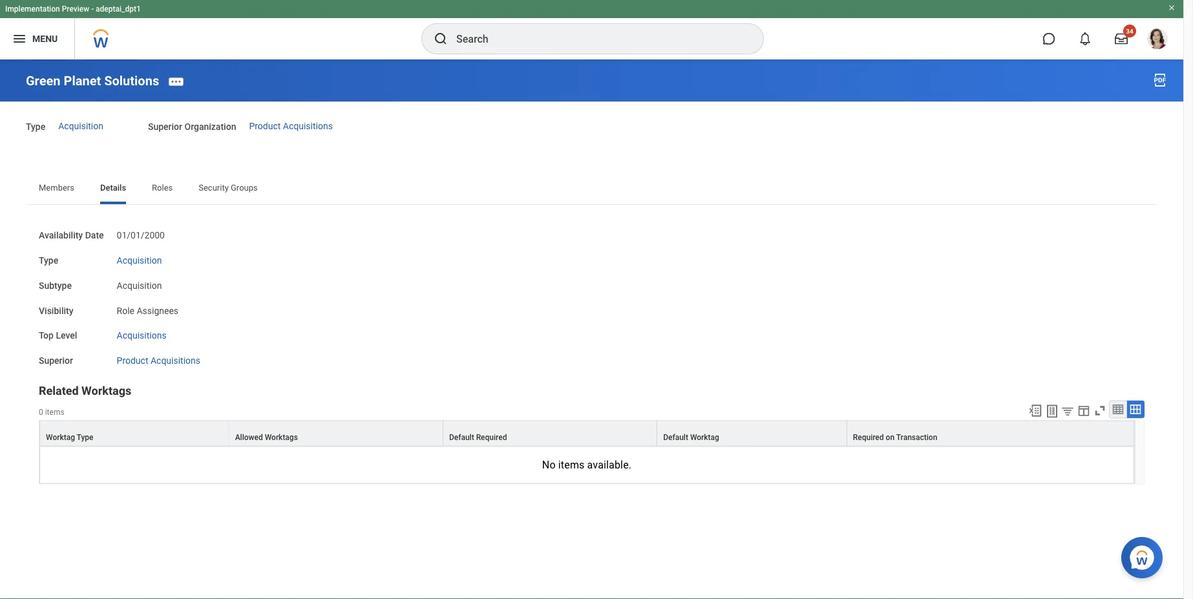 Task type: vqa. For each thing, say whether or not it's contained in the screenshot.
Details
yes



Task type: locate. For each thing, give the bounding box(es) containing it.
2 default from the left
[[663, 433, 688, 442]]

required on transaction
[[853, 433, 937, 442]]

worktags inside popup button
[[265, 433, 298, 442]]

34
[[1126, 27, 1134, 35]]

2 vertical spatial acquisition
[[117, 280, 162, 291]]

subtype
[[39, 280, 72, 291]]

superior for superior organization
[[148, 122, 182, 132]]

acquisition up role assignees element
[[117, 280, 162, 291]]

transaction
[[896, 433, 937, 442]]

0 horizontal spatial product acquisitions
[[117, 355, 200, 366]]

available.
[[587, 459, 632, 471]]

items right 0
[[45, 408, 64, 417]]

green
[[26, 73, 60, 88]]

worktags right related
[[81, 384, 131, 398]]

1 vertical spatial acquisition link
[[117, 253, 162, 266]]

default worktag button
[[657, 421, 847, 446]]

toolbar
[[1023, 400, 1145, 421]]

0 horizontal spatial items
[[45, 408, 64, 417]]

1 vertical spatial acquisition
[[117, 255, 162, 266]]

row containing worktag type
[[39, 421, 1134, 446]]

export to excel image
[[1028, 404, 1043, 418]]

groups
[[231, 183, 258, 192]]

acquisition element
[[117, 278, 162, 291]]

0 vertical spatial product acquisitions link
[[249, 121, 333, 131]]

tab list containing members
[[26, 173, 1158, 204]]

acquisition for the acquisition element
[[117, 280, 162, 291]]

1 horizontal spatial product
[[249, 121, 281, 131]]

1 horizontal spatial product acquisitions link
[[249, 121, 333, 131]]

items
[[45, 408, 64, 417], [558, 459, 585, 471]]

0 vertical spatial items
[[45, 408, 64, 417]]

0 vertical spatial product acquisitions
[[249, 121, 333, 131]]

inbox large image
[[1115, 32, 1128, 45]]

0 vertical spatial product
[[249, 121, 281, 131]]

green planet solutions
[[26, 73, 159, 88]]

1 vertical spatial product acquisitions
[[117, 355, 200, 366]]

1 horizontal spatial worktags
[[265, 433, 298, 442]]

product right organization
[[249, 121, 281, 131]]

top
[[39, 330, 54, 341]]

expand table image
[[1129, 403, 1142, 416]]

solutions
[[104, 73, 159, 88]]

acquisition up the acquisition element
[[117, 255, 162, 266]]

default inside popup button
[[449, 433, 474, 442]]

worktags right allowed
[[265, 433, 298, 442]]

implementation
[[5, 5, 60, 14]]

1 default from the left
[[449, 433, 474, 442]]

select to filter grid data image
[[1061, 404, 1075, 418]]

row
[[39, 421, 1134, 446]]

1 vertical spatial product
[[117, 355, 148, 366]]

acquisition down planet
[[58, 121, 103, 131]]

required
[[476, 433, 507, 442], [853, 433, 884, 442]]

0 horizontal spatial worktags
[[81, 384, 131, 398]]

worktags
[[81, 384, 131, 398], [265, 433, 298, 442]]

0 horizontal spatial default
[[449, 433, 474, 442]]

visibility
[[39, 305, 73, 316]]

acquisition link down 01/01/2000
[[117, 253, 162, 266]]

0 horizontal spatial product
[[117, 355, 148, 366]]

default required
[[449, 433, 507, 442]]

-
[[91, 5, 94, 14]]

0 horizontal spatial worktag
[[46, 433, 75, 442]]

product acquisitions
[[249, 121, 333, 131], [117, 355, 200, 366]]

0 horizontal spatial product acquisitions link
[[117, 353, 200, 366]]

2 vertical spatial type
[[77, 433, 93, 442]]

default worktag
[[663, 433, 719, 442]]

1 horizontal spatial product acquisitions
[[249, 121, 333, 131]]

1 required from the left
[[476, 433, 507, 442]]

product
[[249, 121, 281, 131], [117, 355, 148, 366]]

acquisitions
[[283, 121, 333, 131], [117, 330, 167, 341], [151, 355, 200, 366]]

1 horizontal spatial superior
[[148, 122, 182, 132]]

2 required from the left
[[853, 433, 884, 442]]

security
[[199, 183, 229, 192]]

preview
[[62, 5, 89, 14]]

1 horizontal spatial default
[[663, 433, 688, 442]]

worktag type button
[[40, 421, 229, 446]]

items right no
[[558, 459, 585, 471]]

1 horizontal spatial worktag
[[690, 433, 719, 442]]

product acquisitions link
[[249, 121, 333, 131], [117, 353, 200, 366]]

no
[[542, 459, 556, 471]]

type down green
[[26, 122, 45, 132]]

worktags for allowed worktags
[[265, 433, 298, 442]]

product acquisitions for superior
[[117, 355, 200, 366]]

0 horizontal spatial superior
[[39, 355, 73, 366]]

1 horizontal spatial acquisition link
[[117, 253, 162, 266]]

tab list
[[26, 173, 1158, 204]]

export to worksheets image
[[1045, 404, 1060, 419]]

availability
[[39, 230, 83, 241]]

acquisition link
[[58, 121, 103, 131], [117, 253, 162, 266]]

role assignees
[[117, 305, 178, 316]]

green planet solutions main content
[[0, 59, 1184, 543]]

product for superior
[[117, 355, 148, 366]]

1 worktag from the left
[[46, 433, 75, 442]]

2 vertical spatial acquisitions
[[151, 355, 200, 366]]

members
[[39, 183, 74, 192]]

1 vertical spatial product acquisitions link
[[117, 353, 200, 366]]

no items available.
[[542, 459, 632, 471]]

0 vertical spatial superior
[[148, 122, 182, 132]]

details
[[100, 183, 126, 192]]

menu button
[[0, 18, 74, 59]]

superior organization
[[148, 122, 236, 132]]

type
[[26, 122, 45, 132], [39, 255, 58, 266], [77, 433, 93, 442]]

security groups
[[199, 183, 258, 192]]

organization
[[185, 122, 236, 132]]

1 horizontal spatial items
[[558, 459, 585, 471]]

worktag
[[46, 433, 75, 442], [690, 433, 719, 442]]

acquisitions link
[[117, 328, 167, 341]]

1 vertical spatial items
[[558, 459, 585, 471]]

assignees
[[137, 305, 178, 316]]

1 vertical spatial worktags
[[265, 433, 298, 442]]

default
[[449, 433, 474, 442], [663, 433, 688, 442]]

acquisition
[[58, 121, 103, 131], [117, 255, 162, 266], [117, 280, 162, 291]]

product down acquisitions link
[[117, 355, 148, 366]]

type up subtype on the top of page
[[39, 255, 58, 266]]

1 vertical spatial superior
[[39, 355, 73, 366]]

date
[[85, 230, 104, 241]]

0 vertical spatial acquisitions
[[283, 121, 333, 131]]

superior down top level
[[39, 355, 73, 366]]

acquisition link down planet
[[58, 121, 103, 131]]

default inside popup button
[[663, 433, 688, 442]]

1 horizontal spatial required
[[853, 433, 884, 442]]

0 horizontal spatial required
[[476, 433, 507, 442]]

0 vertical spatial worktags
[[81, 384, 131, 398]]

1 vertical spatial acquisitions
[[117, 330, 167, 341]]

type inside popup button
[[77, 433, 93, 442]]

default for default required
[[449, 433, 474, 442]]

superior
[[148, 122, 182, 132], [39, 355, 73, 366]]

2 worktag from the left
[[690, 433, 719, 442]]

0 vertical spatial acquisition
[[58, 121, 103, 131]]

fullscreen image
[[1093, 404, 1107, 418]]

superior left organization
[[148, 122, 182, 132]]

worktag type
[[46, 433, 93, 442]]

0 horizontal spatial acquisition link
[[58, 121, 103, 131]]

type down related worktags
[[77, 433, 93, 442]]



Task type: describe. For each thing, give the bounding box(es) containing it.
level
[[56, 330, 77, 341]]

worktags for related worktags
[[81, 384, 131, 398]]

acquisition for topmost acquisition link
[[58, 121, 103, 131]]

0
[[39, 408, 43, 417]]

row inside green planet solutions main content
[[39, 421, 1134, 446]]

on
[[886, 433, 895, 442]]

product acquisitions link for superior
[[117, 353, 200, 366]]

acquisitions for superior organization
[[283, 121, 333, 131]]

items for no
[[558, 459, 585, 471]]

justify image
[[12, 31, 27, 47]]

34 button
[[1107, 25, 1136, 53]]

related
[[39, 384, 79, 398]]

profile logan mcneil image
[[1147, 28, 1168, 52]]

menu
[[32, 33, 58, 44]]

0 items
[[39, 408, 64, 417]]

availability date
[[39, 230, 104, 241]]

0 vertical spatial type
[[26, 122, 45, 132]]

tab list inside green planet solutions main content
[[26, 173, 1158, 204]]

0 vertical spatial acquisition link
[[58, 121, 103, 131]]

green planet solutions link
[[26, 73, 159, 88]]

Search Workday  search field
[[456, 25, 737, 53]]

implementation preview -   adeptai_dpt1
[[5, 5, 141, 14]]

acquisitions for superior
[[151, 355, 200, 366]]

role assignees element
[[117, 303, 178, 316]]

menu banner
[[0, 0, 1184, 59]]

allowed worktags button
[[229, 421, 443, 446]]

adeptai_dpt1
[[96, 5, 141, 14]]

default required button
[[443, 421, 657, 446]]

availability date element
[[117, 222, 165, 242]]

click to view/edit grid preferences image
[[1077, 404, 1091, 418]]

view printable version (pdf) image
[[1153, 72, 1168, 88]]

allowed
[[235, 433, 263, 442]]

notifications large image
[[1079, 32, 1092, 45]]

required inside required on transaction popup button
[[853, 433, 884, 442]]

allowed worktags
[[235, 433, 298, 442]]

table image
[[1112, 403, 1125, 416]]

roles
[[152, 183, 173, 192]]

01/01/2000
[[117, 230, 165, 241]]

acquisition for acquisition link to the bottom
[[117, 255, 162, 266]]

items for 0
[[45, 408, 64, 417]]

worktag inside popup button
[[690, 433, 719, 442]]

related worktags
[[39, 384, 131, 398]]

worktag inside popup button
[[46, 433, 75, 442]]

default for default worktag
[[663, 433, 688, 442]]

product acquisitions for superior organization
[[249, 121, 333, 131]]

search image
[[433, 31, 449, 47]]

planet
[[64, 73, 101, 88]]

product for superior organization
[[249, 121, 281, 131]]

close environment banner image
[[1168, 4, 1176, 12]]

required on transaction button
[[847, 421, 1134, 446]]

product acquisitions link for superior organization
[[249, 121, 333, 131]]

1 vertical spatial type
[[39, 255, 58, 266]]

role
[[117, 305, 134, 316]]

top level
[[39, 330, 77, 341]]

required inside "default required" popup button
[[476, 433, 507, 442]]

toolbar inside green planet solutions main content
[[1023, 400, 1145, 421]]

superior for superior
[[39, 355, 73, 366]]



